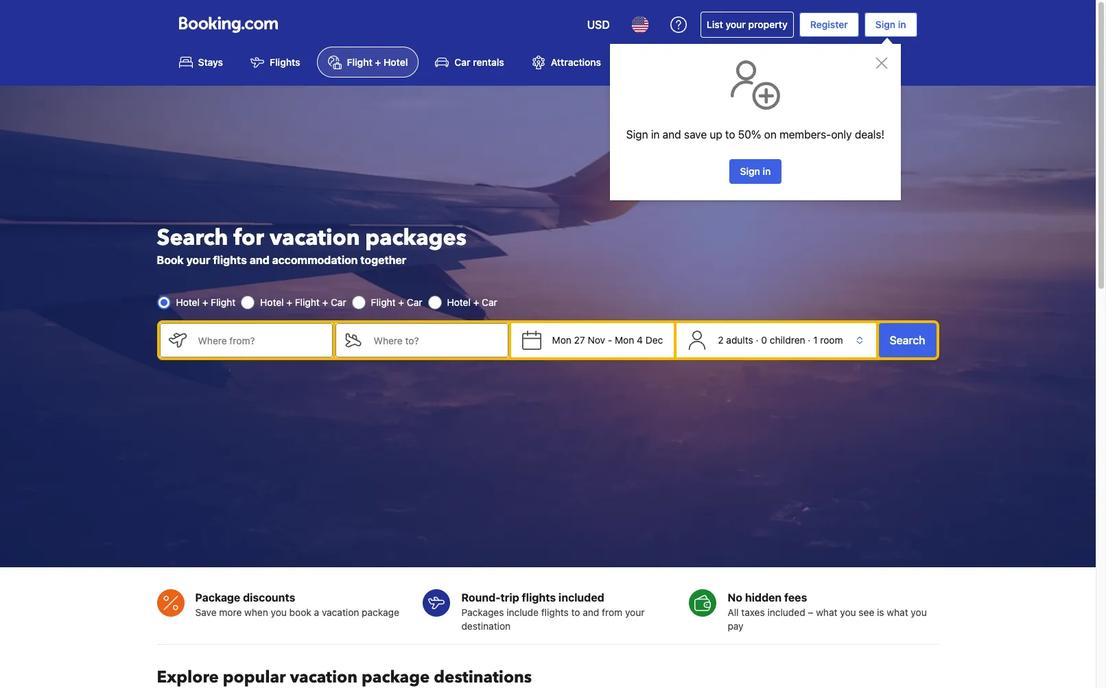 Task type: locate. For each thing, give the bounding box(es) containing it.
sign in down sign in and save up to 50% on members-only deals!
[[740, 165, 771, 177]]

you down discounts
[[271, 607, 287, 619]]

1 vertical spatial to
[[571, 607, 580, 619]]

0 horizontal spatial search
[[157, 223, 228, 254]]

in
[[898, 19, 906, 30], [651, 128, 660, 141], [763, 165, 771, 177]]

car rentals link
[[424, 47, 515, 78]]

flights
[[213, 254, 247, 267], [522, 592, 556, 604], [541, 607, 569, 619]]

what
[[816, 607, 838, 619], [887, 607, 909, 619]]

your right book
[[186, 254, 210, 267]]

usd button
[[579, 8, 618, 41]]

list your property
[[707, 19, 788, 30]]

hotel
[[384, 56, 408, 68], [176, 297, 200, 308], [260, 297, 284, 308], [447, 297, 471, 308]]

2 · from the left
[[808, 335, 811, 346]]

round-
[[462, 592, 501, 604]]

0 horizontal spatial what
[[816, 607, 838, 619]]

1 vertical spatial your
[[186, 254, 210, 267]]

book
[[289, 607, 312, 619]]

you right is
[[911, 607, 927, 619]]

sign down 50%
[[740, 165, 760, 177]]

1 vertical spatial sign in
[[740, 165, 771, 177]]

1 horizontal spatial your
[[625, 607, 645, 619]]

mon 27 nov - mon 4 dec
[[552, 335, 663, 346]]

27
[[574, 335, 585, 346]]

1 horizontal spatial sign in
[[876, 19, 906, 30]]

flights for for
[[213, 254, 247, 267]]

what right is
[[887, 607, 909, 619]]

rentals
[[473, 56, 504, 68]]

sign
[[876, 19, 896, 30], [627, 128, 648, 141], [740, 165, 760, 177]]

your inside search for vacation packages book your flights and accommodation together
[[186, 254, 210, 267]]

50%
[[738, 128, 762, 141]]

register
[[811, 19, 848, 30]]

· left 0
[[756, 335, 759, 346]]

1 horizontal spatial you
[[840, 607, 856, 619]]

package
[[362, 607, 399, 619]]

dec
[[646, 335, 663, 346]]

0 vertical spatial search
[[157, 223, 228, 254]]

vacation
[[270, 223, 360, 254], [322, 607, 359, 619]]

and down "for"
[[250, 254, 270, 267]]

hotel for hotel + flight + car
[[260, 297, 284, 308]]

stays
[[198, 56, 223, 68]]

search for search
[[890, 335, 926, 347]]

and left from
[[583, 607, 599, 619]]

for
[[234, 223, 264, 254]]

0 horizontal spatial you
[[271, 607, 287, 619]]

0 horizontal spatial ·
[[756, 335, 759, 346]]

from
[[602, 607, 623, 619]]

2 you from the left
[[840, 607, 856, 619]]

0 vertical spatial in
[[898, 19, 906, 30]]

1 vertical spatial vacation
[[322, 607, 359, 619]]

save
[[195, 607, 217, 619]]

1 you from the left
[[271, 607, 287, 619]]

1 horizontal spatial included
[[768, 607, 806, 619]]

Where to? field
[[363, 324, 508, 358]]

1 horizontal spatial sign in link
[[865, 12, 917, 37]]

2 adults · 0 children · 1 room
[[718, 335, 843, 346]]

and
[[663, 128, 681, 141], [250, 254, 270, 267], [583, 607, 599, 619]]

flight
[[347, 56, 373, 68], [211, 297, 236, 308], [295, 297, 320, 308], [371, 297, 396, 308]]

mon right -
[[615, 335, 634, 346]]

search
[[157, 223, 228, 254], [890, 335, 926, 347]]

to
[[726, 128, 735, 141], [571, 607, 580, 619]]

sign in and save up to 50% on members-only deals!
[[627, 128, 885, 141]]

0 horizontal spatial sign in
[[740, 165, 771, 177]]

0 horizontal spatial mon
[[552, 335, 572, 346]]

1 vertical spatial and
[[250, 254, 270, 267]]

sign in link right register link at the right of the page
[[865, 12, 917, 37]]

car
[[455, 56, 471, 68], [331, 297, 346, 308], [407, 297, 422, 308], [482, 297, 498, 308]]

mon left 27
[[552, 335, 572, 346]]

your
[[726, 19, 746, 30], [186, 254, 210, 267], [625, 607, 645, 619]]

included down the fees
[[768, 607, 806, 619]]

flights right include
[[541, 607, 569, 619]]

your right from
[[625, 607, 645, 619]]

include
[[507, 607, 539, 619]]

hotel for hotel + car
[[447, 297, 471, 308]]

adults
[[727, 335, 754, 346]]

flights down "for"
[[213, 254, 247, 267]]

1 horizontal spatial and
[[583, 607, 599, 619]]

0 vertical spatial sign in link
[[865, 12, 917, 37]]

flights inside search for vacation packages book your flights and accommodation together
[[213, 254, 247, 267]]

to right up
[[726, 128, 735, 141]]

what right –
[[816, 607, 838, 619]]

0 vertical spatial sign in
[[876, 19, 906, 30]]

you left see
[[840, 607, 856, 619]]

1 horizontal spatial what
[[887, 607, 909, 619]]

0 horizontal spatial included
[[559, 592, 605, 604]]

included up from
[[559, 592, 605, 604]]

0 horizontal spatial and
[[250, 254, 270, 267]]

1 vertical spatial flights
[[522, 592, 556, 604]]

your right list
[[726, 19, 746, 30]]

property
[[749, 19, 788, 30]]

0
[[762, 335, 767, 346]]

search for search for vacation packages book your flights and accommodation together
[[157, 223, 228, 254]]

vacation right a
[[322, 607, 359, 619]]

2 vertical spatial and
[[583, 607, 599, 619]]

+
[[375, 56, 381, 68], [202, 297, 208, 308], [286, 297, 292, 308], [322, 297, 328, 308], [398, 297, 404, 308], [473, 297, 479, 308]]

1 horizontal spatial in
[[763, 165, 771, 177]]

sign in link
[[865, 12, 917, 37], [729, 159, 782, 184]]

sign right the register
[[876, 19, 896, 30]]

list
[[707, 19, 723, 30]]

package
[[195, 592, 240, 604]]

0 vertical spatial included
[[559, 592, 605, 604]]

2 horizontal spatial and
[[663, 128, 681, 141]]

flights up include
[[522, 592, 556, 604]]

only
[[832, 128, 852, 141]]

search inside button
[[890, 335, 926, 347]]

· left 1 on the right of the page
[[808, 335, 811, 346]]

list your property link
[[701, 12, 794, 38]]

2 horizontal spatial sign
[[876, 19, 896, 30]]

sign in right the register
[[876, 19, 906, 30]]

2 horizontal spatial you
[[911, 607, 927, 619]]

to left from
[[571, 607, 580, 619]]

sign left save
[[627, 128, 648, 141]]

and left save
[[663, 128, 681, 141]]

no hidden fees all taxes included – what you see is what you pay
[[728, 592, 927, 632]]

1 vertical spatial sign
[[627, 128, 648, 141]]

2 vertical spatial your
[[625, 607, 645, 619]]

0 horizontal spatial in
[[651, 128, 660, 141]]

0 horizontal spatial to
[[571, 607, 580, 619]]

vacation inside search for vacation packages book your flights and accommodation together
[[270, 223, 360, 254]]

save
[[684, 128, 707, 141]]

1 vertical spatial search
[[890, 335, 926, 347]]

0 vertical spatial to
[[726, 128, 735, 141]]

+ for hotel + flight
[[202, 297, 208, 308]]

1 horizontal spatial ·
[[808, 335, 811, 346]]

you
[[271, 607, 287, 619], [840, 607, 856, 619], [911, 607, 927, 619]]

mon
[[552, 335, 572, 346], [615, 335, 634, 346]]

up
[[710, 128, 723, 141]]

1 vertical spatial included
[[768, 607, 806, 619]]

to inside round-trip flights included packages include flights to and from your destination
[[571, 607, 580, 619]]

0 vertical spatial and
[[663, 128, 681, 141]]

0 vertical spatial flights
[[213, 254, 247, 267]]

search inside search for vacation packages book your flights and accommodation together
[[157, 223, 228, 254]]

0 vertical spatial vacation
[[270, 223, 360, 254]]

2 vertical spatial flights
[[541, 607, 569, 619]]

·
[[756, 335, 759, 346], [808, 335, 811, 346]]

flight + hotel
[[347, 56, 408, 68]]

1 vertical spatial in
[[651, 128, 660, 141]]

see
[[859, 607, 875, 619]]

hidden
[[745, 592, 782, 604]]

+ for flight + hotel
[[375, 56, 381, 68]]

fees
[[785, 592, 807, 604]]

sign in
[[876, 19, 906, 30], [740, 165, 771, 177]]

3 you from the left
[[911, 607, 927, 619]]

included
[[559, 592, 605, 604], [768, 607, 806, 619]]

packages
[[365, 223, 467, 254]]

usd
[[587, 19, 610, 31]]

you inside package discounts save more when you book a vacation package
[[271, 607, 287, 619]]

stays link
[[168, 47, 234, 78]]

included inside no hidden fees all taxes included – what you see is what you pay
[[768, 607, 806, 619]]

0 vertical spatial your
[[726, 19, 746, 30]]

when
[[244, 607, 268, 619]]

0 horizontal spatial sign in link
[[729, 159, 782, 184]]

vacation up accommodation
[[270, 223, 360, 254]]

on
[[764, 128, 777, 141]]

1 horizontal spatial search
[[890, 335, 926, 347]]

0 horizontal spatial sign
[[627, 128, 648, 141]]

2 vertical spatial sign
[[740, 165, 760, 177]]

2 horizontal spatial in
[[898, 19, 906, 30]]

1 horizontal spatial mon
[[615, 335, 634, 346]]

sign in link down sign in and save up to 50% on members-only deals!
[[729, 159, 782, 184]]

0 horizontal spatial your
[[186, 254, 210, 267]]

register link
[[800, 12, 859, 37]]



Task type: vqa. For each thing, say whether or not it's contained in the screenshot.
the top vacation
yes



Task type: describe. For each thing, give the bounding box(es) containing it.
hotel for hotel + flight
[[176, 297, 200, 308]]

and inside search for vacation packages book your flights and accommodation together
[[250, 254, 270, 267]]

hotel + car
[[447, 297, 498, 308]]

1 horizontal spatial sign
[[740, 165, 760, 177]]

flights link
[[240, 47, 311, 78]]

is
[[877, 607, 885, 619]]

flights
[[270, 56, 300, 68]]

search button
[[879, 324, 937, 358]]

children
[[770, 335, 806, 346]]

car rentals
[[455, 56, 504, 68]]

trip
[[501, 592, 519, 604]]

flight + hotel link
[[317, 47, 419, 78]]

hotel + flight + car
[[260, 297, 346, 308]]

included inside round-trip flights included packages include flights to and from your destination
[[559, 592, 605, 604]]

pay
[[728, 621, 744, 632]]

accommodation
[[272, 254, 358, 267]]

more
[[219, 607, 242, 619]]

attractions link
[[521, 47, 612, 78]]

0 vertical spatial sign
[[876, 19, 896, 30]]

together
[[361, 254, 407, 267]]

2 what from the left
[[887, 607, 909, 619]]

2
[[718, 335, 724, 346]]

destination
[[462, 621, 511, 632]]

2 horizontal spatial your
[[726, 19, 746, 30]]

booking.com online hotel reservations image
[[179, 16, 278, 33]]

1 · from the left
[[756, 335, 759, 346]]

no
[[728, 592, 743, 604]]

+ for flight + car
[[398, 297, 404, 308]]

vacation inside package discounts save more when you book a vacation package
[[322, 607, 359, 619]]

discounts
[[243, 592, 295, 604]]

+ for hotel + car
[[473, 297, 479, 308]]

–
[[808, 607, 814, 619]]

nov
[[588, 335, 605, 346]]

2 mon from the left
[[615, 335, 634, 346]]

room
[[821, 335, 843, 346]]

taxes
[[742, 607, 765, 619]]

attractions
[[551, 56, 601, 68]]

package discounts save more when you book a vacation package
[[195, 592, 399, 619]]

hotel + flight
[[176, 297, 236, 308]]

packages
[[462, 607, 504, 619]]

2 vertical spatial in
[[763, 165, 771, 177]]

and inside round-trip flights included packages include flights to and from your destination
[[583, 607, 599, 619]]

flights for trip
[[541, 607, 569, 619]]

+ for hotel + flight + car
[[286, 297, 292, 308]]

all
[[728, 607, 739, 619]]

members-
[[780, 128, 832, 141]]

1 vertical spatial sign in link
[[729, 159, 782, 184]]

a
[[314, 607, 319, 619]]

round-trip flights included packages include flights to and from your destination
[[462, 592, 645, 632]]

1 mon from the left
[[552, 335, 572, 346]]

-
[[608, 335, 613, 346]]

Where from? field
[[187, 324, 333, 358]]

deals!
[[855, 128, 885, 141]]

book
[[157, 254, 184, 267]]

search for vacation packages book your flights and accommodation together
[[157, 223, 467, 267]]

1
[[814, 335, 818, 346]]

1 horizontal spatial to
[[726, 128, 735, 141]]

your inside round-trip flights included packages include flights to and from your destination
[[625, 607, 645, 619]]

1 what from the left
[[816, 607, 838, 619]]

flight + car
[[371, 297, 422, 308]]

4
[[637, 335, 643, 346]]



